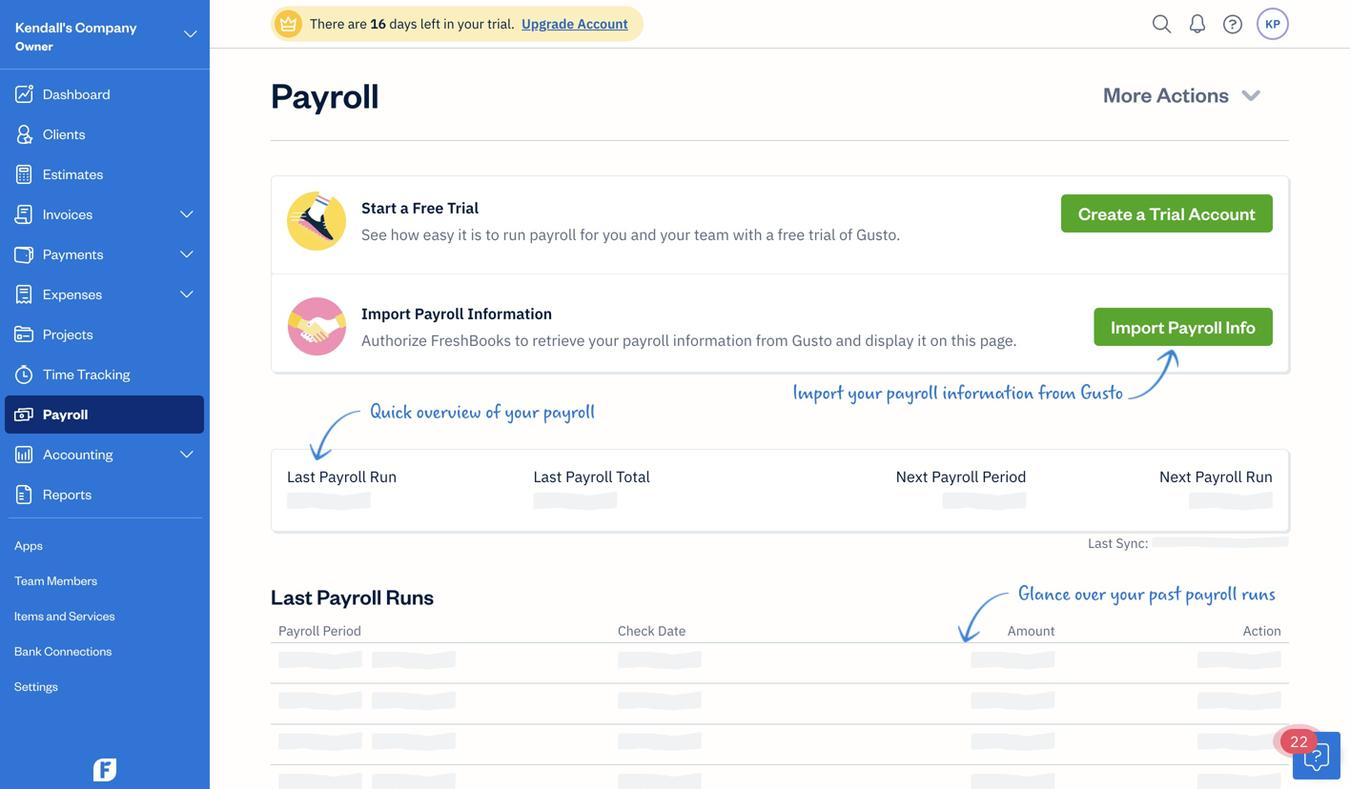 Task type: vqa. For each thing, say whether or not it's contained in the screenshot.
dashboard Icon in the top left of the page
yes



Task type: locate. For each thing, give the bounding box(es) containing it.
import inside button
[[1111, 316, 1165, 338]]

:
[[1145, 535, 1149, 552]]

a
[[400, 198, 409, 218], [1136, 202, 1146, 225], [766, 225, 774, 245]]

chevron large down image for invoices
[[178, 207, 195, 222]]

payments link
[[5, 236, 204, 274]]

chevron large down image up projects link
[[178, 287, 195, 302]]

authorize
[[361, 330, 427, 350]]

payroll for import payroll info
[[1168, 316, 1222, 338]]

chevron large down image up expenses link
[[178, 247, 195, 262]]

glance over your past payroll runs
[[1018, 585, 1276, 606]]

and left the display
[[836, 330, 862, 350]]

payroll inside start a free trial see how easy it is to run payroll for you and your team with a free trial of gusto.
[[530, 225, 576, 245]]

easy
[[423, 225, 454, 245]]

display
[[865, 330, 914, 350]]

0 horizontal spatial next
[[896, 467, 928, 487]]

period down last payroll runs
[[323, 622, 361, 640]]

to inside start a free trial see how easy it is to run payroll for you and your team with a free trial of gusto.
[[486, 225, 499, 245]]

estimate image
[[12, 165, 35, 184]]

account
[[577, 15, 628, 32], [1188, 202, 1256, 225]]

chart image
[[12, 445, 35, 464]]

1 vertical spatial to
[[515, 330, 529, 350]]

your inside import payroll information authorize freshbooks to retrieve your payroll information from gusto and display it on this page.
[[589, 330, 619, 350]]

report image
[[12, 485, 35, 504]]

2 horizontal spatial import
[[1111, 316, 1165, 338]]

of
[[839, 225, 853, 245], [486, 402, 500, 423]]

expenses
[[43, 285, 102, 303]]

import payroll info
[[1111, 316, 1256, 338]]

trial right create
[[1149, 202, 1185, 225]]

2 next from the left
[[1160, 467, 1192, 487]]

tracking
[[77, 365, 130, 383]]

1 next from the left
[[896, 467, 928, 487]]

payroll for import payroll information authorize freshbooks to retrieve your payroll information from gusto and display it on this page.
[[415, 304, 464, 324]]

1 horizontal spatial gusto
[[1081, 383, 1123, 404]]

quick
[[370, 402, 412, 423]]

payroll inside 'link'
[[43, 405, 88, 423]]

last sync :
[[1088, 535, 1152, 552]]

info
[[1226, 316, 1256, 338]]

information inside import payroll information authorize freshbooks to retrieve your payroll information from gusto and display it on this page.
[[673, 330, 752, 350]]

0 horizontal spatial run
[[370, 467, 397, 487]]

trial
[[447, 198, 479, 218], [1149, 202, 1185, 225]]

to right the is
[[486, 225, 499, 245]]

reports
[[43, 485, 92, 503]]

1 vertical spatial from
[[1038, 383, 1076, 404]]

chevron large down image inside expenses link
[[178, 287, 195, 302]]

0 horizontal spatial period
[[323, 622, 361, 640]]

more actions button
[[1086, 72, 1282, 117]]

2 horizontal spatial a
[[1136, 202, 1146, 225]]

apps link
[[5, 529, 204, 563]]

payroll for last payroll runs
[[317, 583, 382, 610]]

search image
[[1147, 10, 1178, 39]]

0 vertical spatial and
[[631, 225, 657, 245]]

clients link
[[5, 115, 204, 154]]

last for last payroll run
[[287, 467, 315, 487]]

on
[[930, 330, 948, 350]]

members
[[47, 573, 97, 588]]

gusto inside import payroll information authorize freshbooks to retrieve your payroll information from gusto and display it on this page.
[[792, 330, 832, 350]]

see
[[361, 225, 387, 245]]

to inside import payroll information authorize freshbooks to retrieve your payroll information from gusto and display it on this page.
[[515, 330, 529, 350]]

1 horizontal spatial of
[[839, 225, 853, 245]]

import for import payroll info
[[1111, 316, 1165, 338]]

a for free
[[400, 198, 409, 218]]

0 vertical spatial it
[[458, 225, 467, 245]]

payroll
[[530, 225, 576, 245], [623, 330, 669, 350], [887, 383, 938, 404], [543, 402, 595, 423], [1186, 585, 1237, 606]]

0 horizontal spatial import
[[361, 304, 411, 324]]

1 horizontal spatial it
[[918, 330, 927, 350]]

and right you
[[631, 225, 657, 245]]

it left on
[[918, 330, 927, 350]]

date
[[658, 622, 686, 640]]

your right overview at the left of the page
[[505, 402, 539, 423]]

chevron large down image inside 'accounting' link
[[178, 447, 195, 462]]

gusto
[[792, 330, 832, 350], [1081, 383, 1123, 404]]

payroll inside import payroll information authorize freshbooks to retrieve your payroll information from gusto and display it on this page.
[[623, 330, 669, 350]]

kendall's company owner
[[15, 18, 137, 53]]

invoice image
[[12, 205, 35, 224]]

a inside button
[[1136, 202, 1146, 225]]

1 vertical spatial period
[[323, 622, 361, 640]]

items
[[14, 608, 44, 624]]

payroll inside import payroll information authorize freshbooks to retrieve your payroll information from gusto and display it on this page.
[[415, 304, 464, 324]]

0 horizontal spatial information
[[673, 330, 752, 350]]

payroll right retrieve
[[623, 330, 669, 350]]

import your payroll information from gusto
[[793, 383, 1123, 404]]

chevron large down image inside payments link
[[178, 247, 195, 262]]

and
[[631, 225, 657, 245], [836, 330, 862, 350], [46, 608, 66, 624]]

notifications image
[[1182, 5, 1213, 43]]

expenses link
[[5, 276, 204, 314]]

is
[[471, 225, 482, 245]]

run
[[370, 467, 397, 487], [1246, 467, 1273, 487]]

0 horizontal spatial it
[[458, 225, 467, 245]]

create
[[1078, 202, 1133, 225]]

trial inside start a free trial see how easy it is to run payroll for you and your team with a free trial of gusto.
[[447, 198, 479, 218]]

and inside items and services link
[[46, 608, 66, 624]]

period down import your payroll information from gusto
[[982, 467, 1027, 487]]

expense image
[[12, 285, 35, 304]]

there are 16 days left in your trial. upgrade account
[[310, 15, 628, 32]]

your
[[458, 15, 484, 32], [660, 225, 691, 245], [589, 330, 619, 350], [848, 383, 882, 404], [505, 402, 539, 423], [1111, 585, 1145, 606]]

there
[[310, 15, 345, 32]]

0 horizontal spatial from
[[756, 330, 788, 350]]

1 horizontal spatial trial
[[1149, 202, 1185, 225]]

bank
[[14, 643, 42, 659]]

1 horizontal spatial run
[[1246, 467, 1273, 487]]

payroll for last payroll total
[[566, 467, 613, 487]]

check date
[[618, 622, 686, 640]]

free
[[412, 198, 444, 218]]

2 vertical spatial and
[[46, 608, 66, 624]]

your left team
[[660, 225, 691, 245]]

1 vertical spatial and
[[836, 330, 862, 350]]

last
[[287, 467, 315, 487], [534, 467, 562, 487], [1088, 535, 1113, 552], [271, 583, 313, 610]]

it inside start a free trial see how easy it is to run payroll for you and your team with a free trial of gusto.
[[458, 225, 467, 245]]

it left the is
[[458, 225, 467, 245]]

1 horizontal spatial information
[[943, 383, 1034, 404]]

import inside import payroll information authorize freshbooks to retrieve your payroll information from gusto and display it on this page.
[[361, 304, 411, 324]]

16
[[370, 15, 386, 32]]

0 horizontal spatial to
[[486, 225, 499, 245]]

0 horizontal spatial a
[[400, 198, 409, 218]]

time
[[43, 365, 74, 383]]

items and services link
[[5, 600, 204, 633]]

1 horizontal spatial to
[[515, 330, 529, 350]]

free
[[778, 225, 805, 245]]

your right the over
[[1111, 585, 1145, 606]]

0 vertical spatial to
[[486, 225, 499, 245]]

1 horizontal spatial import
[[793, 383, 844, 404]]

amount
[[1008, 622, 1055, 640]]

freshbooks
[[431, 330, 511, 350]]

start
[[361, 198, 397, 218]]

kp button
[[1257, 8, 1289, 40]]

0 vertical spatial of
[[839, 225, 853, 245]]

1 horizontal spatial from
[[1038, 383, 1076, 404]]

chevron large down image up payments link
[[178, 207, 195, 222]]

1 horizontal spatial next
[[1160, 467, 1192, 487]]

gusto.
[[856, 225, 901, 245]]

from
[[756, 330, 788, 350], [1038, 383, 1076, 404]]

0 vertical spatial information
[[673, 330, 752, 350]]

of right trial
[[839, 225, 853, 245]]

owner
[[15, 38, 53, 53]]

payroll
[[271, 72, 379, 117], [415, 304, 464, 324], [1168, 316, 1222, 338], [43, 405, 88, 423], [319, 467, 366, 487], [566, 467, 613, 487], [932, 467, 979, 487], [1195, 467, 1242, 487], [317, 583, 382, 610], [278, 622, 320, 640]]

run for last payroll run
[[370, 467, 397, 487]]

1 vertical spatial of
[[486, 402, 500, 423]]

trial.
[[487, 15, 515, 32]]

0 horizontal spatial trial
[[447, 198, 479, 218]]

to down information
[[515, 330, 529, 350]]

1 horizontal spatial account
[[1188, 202, 1256, 225]]

0 horizontal spatial and
[[46, 608, 66, 624]]

0 horizontal spatial account
[[577, 15, 628, 32]]

information
[[673, 330, 752, 350], [943, 383, 1034, 404]]

it
[[458, 225, 467, 245], [918, 330, 927, 350]]

import
[[361, 304, 411, 324], [1111, 316, 1165, 338], [793, 383, 844, 404]]

1 horizontal spatial period
[[982, 467, 1027, 487]]

this
[[951, 330, 976, 350]]

more
[[1103, 81, 1152, 108]]

1 run from the left
[[370, 467, 397, 487]]

1 vertical spatial gusto
[[1081, 383, 1123, 404]]

upgrade
[[522, 15, 574, 32]]

run
[[503, 225, 526, 245]]

import for import your payroll information from gusto
[[793, 383, 844, 404]]

1 vertical spatial it
[[918, 330, 927, 350]]

1 vertical spatial account
[[1188, 202, 1256, 225]]

last payroll runs
[[271, 583, 434, 610]]

estimates
[[43, 164, 103, 183]]

and inside start a free trial see how easy it is to run payroll for you and your team with a free trial of gusto.
[[631, 225, 657, 245]]

from inside import payroll information authorize freshbooks to retrieve your payroll information from gusto and display it on this page.
[[756, 330, 788, 350]]

chevron large down image inside invoices link
[[178, 207, 195, 222]]

quick overview of your payroll
[[370, 402, 595, 423]]

time tracking
[[43, 365, 130, 383]]

a for trial
[[1136, 202, 1146, 225]]

0 vertical spatial gusto
[[792, 330, 832, 350]]

payroll inside button
[[1168, 316, 1222, 338]]

chevron large down image
[[182, 23, 199, 46], [178, 207, 195, 222], [178, 247, 195, 262], [178, 287, 195, 302], [178, 447, 195, 462]]

payments
[[43, 245, 103, 263]]

import payroll information authorize freshbooks to retrieve your payroll information from gusto and display it on this page.
[[361, 304, 1017, 350]]

2 run from the left
[[1246, 467, 1273, 487]]

0 vertical spatial from
[[756, 330, 788, 350]]

payroll left "for"
[[530, 225, 576, 245]]

0 horizontal spatial gusto
[[792, 330, 832, 350]]

your inside start a free trial see how easy it is to run payroll for you and your team with a free trial of gusto.
[[660, 225, 691, 245]]

past
[[1149, 585, 1181, 606]]

and right items
[[46, 608, 66, 624]]

are
[[348, 15, 367, 32]]

2 horizontal spatial and
[[836, 330, 862, 350]]

22 button
[[1281, 729, 1341, 780]]

1 horizontal spatial and
[[631, 225, 657, 245]]

last for last payroll total
[[534, 467, 562, 487]]

team
[[14, 573, 44, 588]]

your right retrieve
[[589, 330, 619, 350]]

it inside import payroll information authorize freshbooks to retrieve your payroll information from gusto and display it on this page.
[[918, 330, 927, 350]]

left
[[420, 15, 440, 32]]

payroll for next payroll run
[[1195, 467, 1242, 487]]

trial up the is
[[447, 198, 479, 218]]

of right overview at the left of the page
[[486, 402, 500, 423]]

chevron large down image up reports "link"
[[178, 447, 195, 462]]



Task type: describe. For each thing, give the bounding box(es) containing it.
0 horizontal spatial of
[[486, 402, 500, 423]]

of inside start a free trial see how easy it is to run payroll for you and your team with a free trial of gusto.
[[839, 225, 853, 245]]

for
[[580, 225, 599, 245]]

payroll period
[[278, 622, 361, 640]]

company
[[75, 18, 137, 36]]

dashboard image
[[12, 85, 35, 104]]

payroll up last payroll total
[[543, 402, 595, 423]]

0 vertical spatial period
[[982, 467, 1027, 487]]

clients
[[43, 124, 85, 143]]

days
[[389, 15, 417, 32]]

import for import payroll information authorize freshbooks to retrieve your payroll information from gusto and display it on this page.
[[361, 304, 411, 324]]

resource center badge image
[[1293, 732, 1341, 780]]

crown image
[[278, 14, 298, 34]]

action
[[1243, 622, 1282, 640]]

dashboard
[[43, 84, 110, 103]]

and inside import payroll information authorize freshbooks to retrieve your payroll information from gusto and display it on this page.
[[836, 330, 862, 350]]

money image
[[12, 405, 35, 424]]

settings link
[[5, 670, 204, 704]]

over
[[1075, 585, 1106, 606]]

last payroll run
[[287, 467, 397, 487]]

overview
[[416, 402, 481, 423]]

more actions
[[1103, 81, 1229, 108]]

chevron large down image for expenses
[[178, 287, 195, 302]]

payroll for next payroll period
[[932, 467, 979, 487]]

trial
[[809, 225, 836, 245]]

team
[[694, 225, 729, 245]]

team members
[[14, 573, 97, 588]]

chevron large down image for accounting
[[178, 447, 195, 462]]

0 vertical spatial account
[[577, 15, 628, 32]]

last payroll total
[[534, 467, 650, 487]]

chevron large down image right company
[[182, 23, 199, 46]]

retrieve
[[532, 330, 585, 350]]

payroll down the display
[[887, 383, 938, 404]]

bank connections
[[14, 643, 112, 659]]

main element
[[0, 0, 257, 790]]

sync
[[1116, 535, 1145, 552]]

accounting link
[[5, 436, 204, 474]]

next payroll period
[[896, 467, 1027, 487]]

apps
[[14, 537, 43, 553]]

next for next payroll period
[[896, 467, 928, 487]]

client image
[[12, 125, 35, 144]]

team members link
[[5, 565, 204, 598]]

create a trial account button
[[1061, 195, 1273, 233]]

freshbooks image
[[90, 759, 120, 782]]

how
[[391, 225, 419, 245]]

1 vertical spatial information
[[943, 383, 1034, 404]]

services
[[69, 608, 115, 624]]

start a free trial see how easy it is to run payroll for you and your team with a free trial of gusto.
[[361, 198, 901, 245]]

payroll link
[[5, 396, 204, 434]]

runs
[[1242, 585, 1276, 606]]

runs
[[386, 583, 434, 610]]

glance
[[1018, 585, 1070, 606]]

your right 'in'
[[458, 15, 484, 32]]

chevrondown image
[[1238, 81, 1264, 108]]

estimates link
[[5, 155, 204, 194]]

bank connections link
[[5, 635, 204, 668]]

invoices link
[[5, 195, 204, 234]]

projects link
[[5, 316, 204, 354]]

run for next payroll run
[[1246, 467, 1273, 487]]

accounting
[[43, 445, 113, 463]]

go to help image
[[1218, 10, 1248, 39]]

last for last sync :
[[1088, 535, 1113, 552]]

project image
[[12, 325, 35, 344]]

next for next payroll run
[[1160, 467, 1192, 487]]

22
[[1290, 732, 1309, 752]]

timer image
[[12, 365, 35, 384]]

connections
[[44, 643, 112, 659]]

reports link
[[5, 476, 204, 514]]

last for last payroll runs
[[271, 583, 313, 610]]

you
[[603, 225, 627, 245]]

payment image
[[12, 245, 35, 264]]

items and services
[[14, 608, 115, 624]]

kendall's
[[15, 18, 72, 36]]

1 horizontal spatial a
[[766, 225, 774, 245]]

import payroll info button
[[1094, 308, 1273, 346]]

total
[[616, 467, 650, 487]]

time tracking link
[[5, 356, 204, 394]]

trial inside button
[[1149, 202, 1185, 225]]

actions
[[1156, 81, 1229, 108]]

kp
[[1266, 16, 1281, 31]]

page.
[[980, 330, 1017, 350]]

invoices
[[43, 205, 93, 223]]

in
[[444, 15, 455, 32]]

check
[[618, 622, 655, 640]]

information
[[467, 304, 552, 324]]

payroll right past
[[1186, 585, 1237, 606]]

account inside button
[[1188, 202, 1256, 225]]

settings
[[14, 678, 58, 694]]

next payroll run
[[1160, 467, 1273, 487]]

chevron large down image for payments
[[178, 247, 195, 262]]

create a trial account
[[1078, 202, 1256, 225]]

your down the display
[[848, 383, 882, 404]]

dashboard link
[[5, 75, 204, 113]]

payroll for last payroll run
[[319, 467, 366, 487]]



